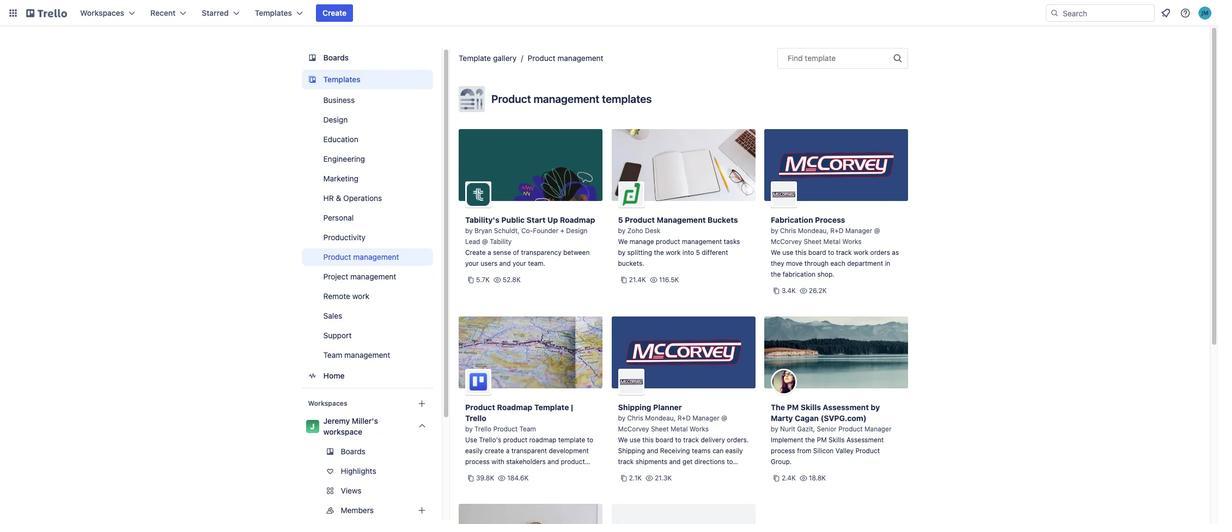 Task type: locate. For each thing, give the bounding box(es) containing it.
process inside the pm skills assessment by marty cagan (svpg.com) by nurit gazit, senior product manager implement the pm skills assessment process from silicon valley product group.
[[771, 447, 795, 455]]

manager up the orders
[[845, 227, 872, 235]]

personal
[[324, 213, 354, 222]]

r+d down process
[[830, 227, 843, 235]]

nurit gazit, senior product manager image
[[771, 369, 797, 395]]

lead
[[465, 237, 480, 246]]

1 horizontal spatial @
[[721, 414, 727, 422]]

product down development
[[561, 458, 585, 466]]

5 down 'zoho desk' image
[[618, 215, 623, 224]]

1 vertical spatial board
[[655, 436, 673, 444]]

0 horizontal spatial mccorvey
[[618, 425, 649, 433]]

this for shipping
[[642, 436, 654, 444]]

your down of
[[513, 259, 526, 267]]

we up deliver
[[618, 436, 628, 444]]

@ inside fabrication process by chris mondeau, r+d manager @ mccorvey sheet metal works we use this board to track work orders as they move through each department in the fabrication shop.
[[874, 227, 880, 235]]

marketing link
[[302, 170, 433, 187]]

2 forward image from the top
[[431, 504, 444, 517]]

2 horizontal spatial the
[[805, 436, 815, 444]]

home
[[324, 371, 345, 380]]

sheet up through
[[804, 237, 822, 246]]

1 horizontal spatial template
[[805, 53, 836, 63]]

2 horizontal spatial work
[[854, 248, 868, 257]]

chris for shipping
[[627, 414, 643, 422]]

r+d
[[830, 227, 843, 235], [677, 414, 691, 422]]

roadmap up trello's
[[497, 403, 532, 412]]

2 vertical spatial product
[[561, 458, 585, 466]]

1 vertical spatial r+d
[[677, 414, 691, 422]]

design down business at the left
[[324, 115, 348, 124]]

templates
[[602, 93, 652, 105]]

education
[[324, 135, 359, 144]]

mondeau, inside fabrication process by chris mondeau, r+d manager @ mccorvey sheet metal works we use this board to track work orders as they move through each department in the fabrication shop.
[[798, 227, 828, 235]]

product right product management icon
[[491, 93, 531, 105]]

process up owners.
[[465, 458, 490, 466]]

metal down process
[[823, 237, 840, 246]]

0 vertical spatial roadmap
[[560, 215, 595, 224]]

a right the create
[[506, 447, 510, 455]]

works up delivery
[[690, 425, 709, 433]]

use
[[782, 248, 793, 257], [630, 436, 641, 444]]

templates
[[255, 8, 292, 17], [324, 75, 361, 84]]

1 vertical spatial mccorvey
[[618, 425, 649, 433]]

1 vertical spatial boards link
[[302, 443, 433, 460]]

process inside the product roadmap template | trello by trello product team use trello's product roadmap template to easily create a transparent development process with stakeholders and product owners.
[[465, 458, 490, 466]]

work up department on the right of the page
[[854, 248, 868, 257]]

chris inside the "shipping planner by chris mondeau, r+d manager @ mccorvey sheet metal works we use this board to track delivery orders. shipping and receiving teams can easily track shipments and get directions to deliver products."
[[627, 414, 643, 422]]

chris down fabrication
[[780, 227, 796, 235]]

add image
[[416, 504, 429, 517]]

1 vertical spatial pm
[[817, 436, 827, 444]]

the inside 5 product management buckets by zoho desk we manage product management tasks by splitting the work into 5 different buckets.
[[654, 248, 664, 257]]

0 horizontal spatial template
[[459, 53, 491, 63]]

assessment up (svpg.com)
[[823, 403, 869, 412]]

this up move
[[795, 248, 806, 257]]

0 horizontal spatial mondeau,
[[645, 414, 676, 422]]

design
[[324, 115, 348, 124], [566, 227, 587, 235]]

work inside 5 product management buckets by zoho desk we manage product management tasks by splitting the work into 5 different buckets.
[[666, 248, 681, 257]]

work left into
[[666, 248, 681, 257]]

0 vertical spatial works
[[842, 237, 862, 246]]

templates up business at the left
[[324, 75, 361, 84]]

0 vertical spatial metal
[[823, 237, 840, 246]]

1 forward image from the top
[[431, 484, 444, 497]]

and
[[499, 259, 511, 267], [647, 447, 658, 455], [547, 458, 559, 466], [669, 458, 681, 466]]

184.6k
[[507, 474, 529, 482]]

1 horizontal spatial track
[[683, 436, 699, 444]]

board up receiving
[[655, 436, 673, 444]]

transparency
[[521, 248, 561, 257]]

product
[[656, 237, 680, 246], [503, 436, 527, 444], [561, 458, 585, 466]]

implement
[[771, 436, 803, 444]]

members
[[341, 506, 374, 515]]

we
[[618, 237, 628, 246], [771, 248, 781, 257], [618, 436, 628, 444]]

1 horizontal spatial r+d
[[830, 227, 843, 235]]

shipping up deliver
[[618, 447, 645, 455]]

mondeau, inside the "shipping planner by chris mondeau, r+d manager @ mccorvey sheet metal works we use this board to track delivery orders. shipping and receiving teams can easily track shipments and get directions to deliver products."
[[645, 414, 676, 422]]

templates right the starred popup button
[[255, 8, 292, 17]]

0 vertical spatial track
[[836, 248, 852, 257]]

0 notifications image
[[1159, 7, 1172, 20]]

works
[[842, 237, 862, 246], [690, 425, 709, 433]]

from
[[797, 447, 811, 455]]

1 vertical spatial we
[[771, 248, 781, 257]]

r+d inside fabrication process by chris mondeau, r+d manager @ mccorvey sheet metal works we use this board to track work orders as they move through each department in the fabrication shop.
[[830, 227, 843, 235]]

1 horizontal spatial easily
[[725, 447, 743, 455]]

metal inside fabrication process by chris mondeau, r+d manager @ mccorvey sheet metal works we use this board to track work orders as they move through each department in the fabrication shop.
[[823, 237, 840, 246]]

works for process
[[842, 237, 862, 246]]

recent button
[[144, 4, 193, 22]]

manager up delivery
[[692, 414, 719, 422]]

members link
[[302, 502, 444, 519]]

2 vertical spatial manager
[[865, 425, 891, 433]]

shipping
[[618, 403, 651, 412], [618, 447, 645, 455]]

0 vertical spatial boards link
[[302, 48, 433, 68]]

@ for shipping planner
[[721, 414, 727, 422]]

1 vertical spatial templates
[[324, 75, 361, 84]]

0 vertical spatial product management link
[[528, 53, 603, 63]]

to up development
[[587, 436, 593, 444]]

1 horizontal spatial product
[[561, 458, 585, 466]]

founder
[[533, 227, 558, 235]]

1 vertical spatial this
[[642, 436, 654, 444]]

product management link up product management templates at top
[[528, 53, 603, 63]]

switch to… image
[[8, 8, 19, 19]]

start
[[527, 215, 545, 224]]

board for planner
[[655, 436, 673, 444]]

0 vertical spatial design
[[324, 115, 348, 124]]

template inside the product roadmap template | trello by trello product team use trello's product roadmap template to easily create a transparent development process with stakeholders and product owners.
[[558, 436, 585, 444]]

mondeau, down process
[[798, 227, 828, 235]]

work inside fabrication process by chris mondeau, r+d manager @ mccorvey sheet metal works we use this board to track work orders as they move through each department in the fabrication shop.
[[854, 248, 868, 257]]

0 horizontal spatial skills
[[801, 403, 821, 412]]

0 vertical spatial we
[[618, 237, 628, 246]]

we inside fabrication process by chris mondeau, r+d manager @ mccorvey sheet metal works we use this board to track work orders as they move through each department in the fabrication shop.
[[771, 248, 781, 257]]

0 horizontal spatial the
[[654, 248, 664, 257]]

manager inside the pm skills assessment by marty cagan (svpg.com) by nurit gazit, senior product manager implement the pm skills assessment process from silicon valley product group.
[[865, 425, 891, 433]]

to right 'directions'
[[727, 458, 733, 466]]

track up teams
[[683, 436, 699, 444]]

home link
[[302, 366, 433, 386]]

project
[[324, 272, 348, 281]]

1 horizontal spatial board
[[808, 248, 826, 257]]

0 vertical spatial board
[[808, 248, 826, 257]]

mondeau, down planner
[[645, 414, 676, 422]]

product up trello's
[[493, 425, 518, 433]]

sheet
[[804, 237, 822, 246], [651, 425, 669, 433]]

boards right board icon
[[324, 53, 349, 62]]

templates inside templates link
[[324, 75, 361, 84]]

assessment
[[823, 403, 869, 412], [846, 436, 884, 444]]

this inside the "shipping planner by chris mondeau, r+d manager @ mccorvey sheet metal works we use this board to track delivery orders. shipping and receiving teams can easily track shipments and get directions to deliver products."
[[642, 436, 654, 444]]

works inside fabrication process by chris mondeau, r+d manager @ mccorvey sheet metal works we use this board to track work orders as they move through each department in the fabrication shop.
[[842, 237, 862, 246]]

a up users at the left of the page
[[488, 248, 491, 257]]

forward image
[[431, 484, 444, 497], [431, 504, 444, 517]]

1 horizontal spatial 5
[[696, 248, 700, 257]]

starred
[[202, 8, 229, 17]]

mccorvey down fabrication
[[771, 237, 802, 246]]

recent
[[150, 8, 176, 17]]

1 vertical spatial skills
[[829, 436, 845, 444]]

chris mondeau, r+d manager @ mccorvey sheet metal works image
[[618, 369, 644, 395]]

1 horizontal spatial process
[[771, 447, 795, 455]]

0 horizontal spatial 5
[[618, 215, 623, 224]]

sheet for process
[[804, 237, 822, 246]]

product up transparent
[[503, 436, 527, 444]]

your
[[465, 259, 479, 267], [513, 259, 526, 267]]

tability's
[[465, 215, 499, 224]]

process up group.
[[771, 447, 795, 455]]

assessment up valley at the right bottom of page
[[846, 436, 884, 444]]

1 easily from the left
[[465, 447, 483, 455]]

5
[[618, 215, 623, 224], [696, 248, 700, 257]]

teams
[[692, 447, 711, 455]]

metal inside the "shipping planner by chris mondeau, r+d manager @ mccorvey sheet metal works we use this board to track delivery orders. shipping and receiving teams can easily track shipments and get directions to deliver products."
[[671, 425, 688, 433]]

1 horizontal spatial design
[[566, 227, 587, 235]]

metal up receiving
[[671, 425, 688, 433]]

r+d down planner
[[677, 414, 691, 422]]

mccorvey inside fabrication process by chris mondeau, r+d manager @ mccorvey sheet metal works we use this board to track work orders as they move through each department in the fabrication shop.
[[771, 237, 802, 246]]

0 horizontal spatial a
[[488, 248, 491, 257]]

0 vertical spatial pm
[[787, 403, 799, 412]]

1 horizontal spatial template
[[534, 403, 569, 412]]

0 horizontal spatial your
[[465, 259, 479, 267]]

1 vertical spatial shipping
[[618, 447, 645, 455]]

board inside the "shipping planner by chris mondeau, r+d manager @ mccorvey sheet metal works we use this board to track delivery orders. shipping and receiving teams can easily track shipments and get directions to deliver products."
[[655, 436, 673, 444]]

workspaces
[[80, 8, 124, 17], [308, 399, 348, 407]]

chris down chris mondeau, r+d manager @ mccorvey sheet metal works image
[[627, 414, 643, 422]]

1 vertical spatial mondeau,
[[645, 414, 676, 422]]

use up move
[[782, 248, 793, 257]]

26.2k
[[809, 287, 827, 295]]

Find template field
[[777, 48, 908, 69]]

0 vertical spatial shipping
[[618, 403, 651, 412]]

of
[[513, 248, 519, 257]]

design inside tability's public start up roadmap by bryan schuldt, co-founder + design lead @ tability create a sense of transparency between your users and your team.
[[566, 227, 587, 235]]

can
[[712, 447, 724, 455]]

sheet inside fabrication process by chris mondeau, r+d manager @ mccorvey sheet metal works we use this board to track work orders as they move through each department in the fabrication shop.
[[804, 237, 822, 246]]

2 boards link from the top
[[302, 443, 433, 460]]

template up development
[[558, 436, 585, 444]]

management
[[557, 53, 603, 63], [534, 93, 599, 105], [682, 237, 722, 246], [353, 252, 399, 261], [351, 272, 396, 281], [345, 350, 390, 360]]

sheet inside the "shipping planner by chris mondeau, r+d manager @ mccorvey sheet metal works we use this board to track delivery orders. shipping and receiving teams can easily track shipments and get directions to deliver products."
[[651, 425, 669, 433]]

roadmap up +
[[560, 215, 595, 224]]

sheet for planner
[[651, 425, 669, 433]]

business
[[324, 95, 355, 105]]

1 boards link from the top
[[302, 48, 433, 68]]

use inside fabrication process by chris mondeau, r+d manager @ mccorvey sheet metal works we use this board to track work orders as they move through each department in the fabrication shop.
[[782, 248, 793, 257]]

template right find
[[805, 53, 836, 63]]

we up they
[[771, 248, 781, 257]]

team down support
[[324, 350, 343, 360]]

0 vertical spatial template
[[459, 53, 491, 63]]

manager inside the "shipping planner by chris mondeau, r+d manager @ mccorvey sheet metal works we use this board to track delivery orders. shipping and receiving teams can easily track shipments and get directions to deliver products."
[[692, 414, 719, 422]]

trello up trello's
[[474, 425, 491, 433]]

track inside fabrication process by chris mondeau, r+d manager @ mccorvey sheet metal works we use this board to track work orders as they move through each department in the fabrication shop.
[[836, 248, 852, 257]]

pm up silicon
[[817, 436, 827, 444]]

@ up delivery
[[721, 414, 727, 422]]

@ inside the "shipping planner by chris mondeau, r+d manager @ mccorvey sheet metal works we use this board to track delivery orders. shipping and receiving teams can easily track shipments and get directions to deliver products."
[[721, 414, 727, 422]]

the down gazit, at the right bottom of page
[[805, 436, 815, 444]]

development
[[549, 447, 589, 455]]

the inside fabrication process by chris mondeau, r+d manager @ mccorvey sheet metal works we use this board to track work orders as they move through each department in the fabrication shop.
[[771, 270, 781, 278]]

works up department on the right of the page
[[842, 237, 862, 246]]

1 your from the left
[[465, 259, 479, 267]]

0 vertical spatial boards
[[324, 53, 349, 62]]

1 horizontal spatial works
[[842, 237, 862, 246]]

1 horizontal spatial chris
[[780, 227, 796, 235]]

@ up the orders
[[874, 227, 880, 235]]

product management up product management templates at top
[[528, 53, 603, 63]]

product management link down 'productivity' link
[[302, 248, 433, 266]]

your left users at the left of the page
[[465, 259, 479, 267]]

1 horizontal spatial templates
[[324, 75, 361, 84]]

a inside tability's public start up roadmap by bryan schuldt, co-founder + design lead @ tability create a sense of transparency between your users and your team.
[[488, 248, 491, 257]]

0 vertical spatial templates
[[255, 8, 292, 17]]

39.8k
[[476, 474, 494, 482]]

with
[[491, 458, 504, 466]]

metal for shipping planner
[[671, 425, 688, 433]]

to up receiving
[[675, 436, 681, 444]]

directions
[[694, 458, 725, 466]]

1 horizontal spatial team
[[519, 425, 536, 433]]

product inside 5 product management buckets by zoho desk we manage product management tasks by splitting the work into 5 different buckets.
[[625, 215, 655, 224]]

1 horizontal spatial roadmap
[[560, 215, 595, 224]]

jeremy miller (jeremymiller198) image
[[1198, 7, 1211, 20]]

1 vertical spatial product management
[[324, 252, 399, 261]]

0 vertical spatial template
[[805, 53, 836, 63]]

0 vertical spatial 5
[[618, 215, 623, 224]]

0 horizontal spatial @
[[482, 237, 488, 246]]

product down desk
[[656, 237, 680, 246]]

track up deliver
[[618, 458, 634, 466]]

use inside the "shipping planner by chris mondeau, r+d manager @ mccorvey sheet metal works we use this board to track delivery orders. shipping and receiving teams can easily track shipments and get directions to deliver products."
[[630, 436, 641, 444]]

1 vertical spatial team
[[519, 425, 536, 433]]

team up roadmap
[[519, 425, 536, 433]]

template gallery link
[[459, 53, 517, 63]]

we down zoho
[[618, 237, 628, 246]]

r+d for process
[[830, 227, 843, 235]]

planner
[[653, 403, 682, 412]]

hr & operations
[[324, 193, 382, 203]]

sheet down planner
[[651, 425, 669, 433]]

easily down orders.
[[725, 447, 743, 455]]

to inside the product roadmap template | trello by trello product team use trello's product roadmap template to easily create a transparent development process with stakeholders and product owners.
[[587, 436, 593, 444]]

pm right the
[[787, 403, 799, 412]]

1 vertical spatial product
[[503, 436, 527, 444]]

chris inside fabrication process by chris mondeau, r+d manager @ mccorvey sheet metal works we use this board to track work orders as they move through each department in the fabrication shop.
[[780, 227, 796, 235]]

j
[[310, 422, 315, 431]]

0 horizontal spatial design
[[324, 115, 348, 124]]

0 horizontal spatial product
[[503, 436, 527, 444]]

0 horizontal spatial chris
[[627, 414, 643, 422]]

shipping down chris mondeau, r+d manager @ mccorvey sheet metal works image
[[618, 403, 651, 412]]

work
[[666, 248, 681, 257], [854, 248, 868, 257], [353, 291, 370, 301]]

0 horizontal spatial use
[[630, 436, 641, 444]]

1 vertical spatial process
[[465, 458, 490, 466]]

engineering
[[324, 154, 365, 163]]

we inside the "shipping planner by chris mondeau, r+d manager @ mccorvey sheet metal works we use this board to track delivery orders. shipping and receiving teams can easily track shipments and get directions to deliver products."
[[618, 436, 628, 444]]

0 vertical spatial product management
[[528, 53, 603, 63]]

process
[[771, 447, 795, 455], [465, 458, 490, 466]]

skills up valley at the right bottom of page
[[829, 436, 845, 444]]

fabrication
[[783, 270, 816, 278]]

this for fabrication
[[795, 248, 806, 257]]

1 horizontal spatial sheet
[[804, 237, 822, 246]]

shipping planner by chris mondeau, r+d manager @ mccorvey sheet metal works we use this board to track delivery orders. shipping and receiving teams can easily track shipments and get directions to deliver products.
[[618, 403, 749, 477]]

0 horizontal spatial sheet
[[651, 425, 669, 433]]

product up zoho
[[625, 215, 655, 224]]

1 horizontal spatial the
[[771, 270, 781, 278]]

track up each
[[836, 248, 852, 257]]

+
[[560, 227, 564, 235]]

boards for home
[[324, 53, 349, 62]]

@ down bryan
[[482, 237, 488, 246]]

1 horizontal spatial metal
[[823, 237, 840, 246]]

2 easily from the left
[[725, 447, 743, 455]]

template left gallery
[[459, 53, 491, 63]]

orders.
[[727, 436, 749, 444]]

boards link up templates link
[[302, 48, 433, 68]]

manage
[[630, 237, 654, 246]]

r+d for planner
[[677, 414, 691, 422]]

trello up use
[[465, 413, 486, 423]]

0 vertical spatial a
[[488, 248, 491, 257]]

works inside the "shipping planner by chris mondeau, r+d manager @ mccorvey sheet metal works we use this board to track delivery orders. shipping and receiving teams can easily track shipments and get directions to deliver products."
[[690, 425, 709, 433]]

template
[[805, 53, 836, 63], [558, 436, 585, 444]]

manager inside fabrication process by chris mondeau, r+d manager @ mccorvey sheet metal works we use this board to track work orders as they move through each department in the fabrication shop.
[[845, 227, 872, 235]]

miller's
[[352, 416, 378, 425]]

0 horizontal spatial work
[[353, 291, 370, 301]]

0 horizontal spatial templates
[[255, 8, 292, 17]]

to up each
[[828, 248, 834, 257]]

boards up highlights
[[341, 447, 366, 456]]

@ for fabrication process
[[874, 227, 880, 235]]

1 vertical spatial design
[[566, 227, 587, 235]]

product management
[[528, 53, 603, 63], [324, 252, 399, 261]]

0 horizontal spatial board
[[655, 436, 673, 444]]

1 horizontal spatial this
[[795, 248, 806, 257]]

manager down (svpg.com)
[[865, 425, 891, 433]]

and down development
[[547, 458, 559, 466]]

design right +
[[566, 227, 587, 235]]

by
[[465, 227, 473, 235], [618, 227, 625, 235], [771, 227, 778, 235], [618, 248, 625, 257], [871, 403, 880, 412], [618, 414, 625, 422], [465, 425, 473, 433], [771, 425, 778, 433]]

this up 'shipments'
[[642, 436, 654, 444]]

easily
[[465, 447, 483, 455], [725, 447, 743, 455]]

1 horizontal spatial work
[[666, 248, 681, 257]]

product management icon image
[[459, 86, 485, 112]]

1 vertical spatial metal
[[671, 425, 688, 433]]

board for process
[[808, 248, 826, 257]]

jeremy miller's workspace
[[324, 416, 378, 436]]

and down receiving
[[669, 458, 681, 466]]

the right splitting
[[654, 248, 664, 257]]

product management up project management
[[324, 252, 399, 261]]

5.7k
[[476, 276, 490, 284]]

0 horizontal spatial track
[[618, 458, 634, 466]]

template left the '|'
[[534, 403, 569, 412]]

marty
[[771, 413, 793, 423]]

mccorvey for fabrication process
[[771, 237, 802, 246]]

easily down use
[[465, 447, 483, 455]]

this inside fabrication process by chris mondeau, r+d manager @ mccorvey sheet metal works we use this board to track work orders as they move through each department in the fabrication shop.
[[795, 248, 806, 257]]

and down sense
[[499, 259, 511, 267]]

remote
[[324, 291, 351, 301]]

and up 'shipments'
[[647, 447, 658, 455]]

0 vertical spatial mondeau,
[[798, 227, 828, 235]]

skills up 'cagan'
[[801, 403, 821, 412]]

1 vertical spatial a
[[506, 447, 510, 455]]

2 vertical spatial we
[[618, 436, 628, 444]]

2 vertical spatial the
[[805, 436, 815, 444]]

mccorvey for shipping planner
[[618, 425, 649, 433]]

0 horizontal spatial metal
[[671, 425, 688, 433]]

workspaces button
[[74, 4, 142, 22]]

create button
[[316, 4, 353, 22]]

track for process
[[836, 248, 852, 257]]

the down they
[[771, 270, 781, 278]]

(svpg.com)
[[821, 413, 866, 423]]

boards link up 'highlights' link
[[302, 443, 433, 460]]

product management link
[[528, 53, 603, 63], [302, 248, 433, 266]]

1 horizontal spatial product management link
[[528, 53, 603, 63]]

2.1k
[[629, 474, 642, 482]]

0 vertical spatial mccorvey
[[771, 237, 802, 246]]

boards for views
[[341, 447, 366, 456]]

workspace
[[324, 427, 363, 436]]

1 vertical spatial template
[[558, 436, 585, 444]]

primary element
[[0, 0, 1218, 26]]

1 vertical spatial 5
[[696, 248, 700, 257]]

mccorvey up 'shipments'
[[618, 425, 649, 433]]

mccorvey inside the "shipping planner by chris mondeau, r+d manager @ mccorvey sheet metal works we use this board to track delivery orders. shipping and receiving teams can easily track shipments and get directions to deliver products."
[[618, 425, 649, 433]]

r+d inside the "shipping planner by chris mondeau, r+d manager @ mccorvey sheet metal works we use this board to track delivery orders. shipping and receiving teams can easily track shipments and get directions to deliver products."
[[677, 414, 691, 422]]

board up through
[[808, 248, 826, 257]]

team
[[324, 350, 343, 360], [519, 425, 536, 433]]

chris mondeau, r+d manager @ mccorvey sheet metal works image
[[771, 181, 797, 208]]

1 vertical spatial boards
[[341, 447, 366, 456]]

management
[[657, 215, 706, 224]]

boards
[[324, 53, 349, 62], [341, 447, 366, 456]]

5 right into
[[696, 248, 700, 257]]

board inside fabrication process by chris mondeau, r+d manager @ mccorvey sheet metal works we use this board to track work orders as they move through each department in the fabrication shop.
[[808, 248, 826, 257]]

team management
[[324, 350, 390, 360]]

work down project management
[[353, 291, 370, 301]]

board image
[[306, 51, 319, 64]]

0 vertical spatial process
[[771, 447, 795, 455]]

use up 'shipments'
[[630, 436, 641, 444]]

product up project
[[324, 252, 351, 261]]



Task type: vqa. For each thing, say whether or not it's contained in the screenshot.


Task type: describe. For each thing, give the bounding box(es) containing it.
silicon
[[813, 447, 834, 455]]

delivery
[[701, 436, 725, 444]]

workspaces inside dropdown button
[[80, 8, 124, 17]]

deliver
[[618, 468, 639, 477]]

marketing
[[324, 174, 359, 183]]

productivity
[[324, 233, 366, 242]]

group.
[[771, 458, 792, 466]]

1 horizontal spatial skills
[[829, 436, 845, 444]]

we for shipping planner
[[618, 436, 628, 444]]

track for planner
[[683, 436, 699, 444]]

sales link
[[302, 307, 433, 325]]

tability's public start up roadmap by bryan schuldt, co-founder + design lead @ tability create a sense of transparency between your users and your team.
[[465, 215, 595, 267]]

18.8k
[[809, 474, 826, 482]]

use for fabrication
[[782, 248, 793, 257]]

project management
[[324, 272, 396, 281]]

the inside the pm skills assessment by marty cagan (svpg.com) by nurit gazit, senior product manager implement the pm skills assessment process from silicon valley product group.
[[805, 436, 815, 444]]

mondeau, for process
[[798, 227, 828, 235]]

product down trello product team "image"
[[465, 403, 495, 412]]

zoho
[[627, 227, 643, 235]]

by inside the product roadmap template | trello by trello product team use trello's product roadmap template to easily create a transparent development process with stakeholders and product owners.
[[465, 425, 473, 433]]

team management link
[[302, 346, 433, 364]]

valley
[[835, 447, 854, 455]]

the
[[771, 403, 785, 412]]

gallery
[[493, 53, 517, 63]]

users
[[481, 259, 497, 267]]

transparent
[[511, 447, 547, 455]]

easily inside the product roadmap template | trello by trello product team use trello's product roadmap template to easily create a transparent development process with stakeholders and product owners.
[[465, 447, 483, 455]]

manager for shipping planner
[[692, 414, 719, 422]]

the pm skills assessment by marty cagan (svpg.com) by nurit gazit, senior product manager implement the pm skills assessment process from silicon valley product group.
[[771, 403, 891, 466]]

trello product team image
[[465, 369, 491, 395]]

1 shipping from the top
[[618, 403, 651, 412]]

nurit
[[780, 425, 795, 433]]

1 horizontal spatial product management
[[528, 53, 603, 63]]

back to home image
[[26, 4, 67, 22]]

roadmap inside tability's public start up roadmap by bryan schuldt, co-founder + design lead @ tability create a sense of transparency between your users and your team.
[[560, 215, 595, 224]]

different
[[702, 248, 728, 257]]

process
[[815, 215, 845, 224]]

highlights
[[341, 466, 376, 476]]

easily inside the "shipping planner by chris mondeau, r+d manager @ mccorvey sheet metal works we use this board to track delivery orders. shipping and receiving teams can easily track shipments and get directions to deliver products."
[[725, 447, 743, 455]]

they
[[771, 259, 784, 267]]

desk
[[645, 227, 660, 235]]

schuldt,
[[494, 227, 519, 235]]

buckets.
[[618, 259, 644, 267]]

0 vertical spatial assessment
[[823, 403, 869, 412]]

stakeholders
[[506, 458, 546, 466]]

0 horizontal spatial pm
[[787, 403, 799, 412]]

21.4k
[[629, 276, 646, 284]]

metal for fabrication process
[[823, 237, 840, 246]]

to inside fabrication process by chris mondeau, r+d manager @ mccorvey sheet metal works we use this board to track work orders as they move through each department in the fabrication shop.
[[828, 248, 834, 257]]

splitting
[[627, 248, 652, 257]]

use
[[465, 436, 477, 444]]

education link
[[302, 131, 433, 148]]

forward image inside members link
[[431, 504, 444, 517]]

between
[[563, 248, 590, 257]]

support
[[324, 331, 352, 340]]

personal link
[[302, 209, 433, 227]]

operations
[[344, 193, 382, 203]]

by inside tability's public start up roadmap by bryan schuldt, co-founder + design lead @ tability create a sense of transparency between your users and your team.
[[465, 227, 473, 235]]

by inside fabrication process by chris mondeau, r+d manager @ mccorvey sheet metal works we use this board to track work orders as they move through each department in the fabrication shop.
[[771, 227, 778, 235]]

chris for fabrication
[[780, 227, 796, 235]]

remote work link
[[302, 288, 433, 305]]

views link
[[302, 482, 444, 500]]

engineering link
[[302, 150, 433, 168]]

template inside find template field
[[805, 53, 836, 63]]

create inside tability's public start up roadmap by bryan schuldt, co-founder + design lead @ tability create a sense of transparency between your users and your team.
[[465, 248, 486, 257]]

search image
[[1050, 9, 1059, 17]]

team inside the product roadmap template | trello by trello product team use trello's product roadmap template to easily create a transparent development process with stakeholders and product owners.
[[519, 425, 536, 433]]

fabrication process by chris mondeau, r+d manager @ mccorvey sheet metal works we use this board to track work orders as they move through each department in the fabrication shop.
[[771, 215, 899, 278]]

shipments
[[636, 458, 667, 466]]

0 horizontal spatial product management
[[324, 252, 399, 261]]

52.8k
[[503, 276, 521, 284]]

product down (svpg.com)
[[838, 425, 863, 433]]

Search field
[[1059, 5, 1154, 21]]

create a workspace image
[[416, 397, 429, 410]]

co-
[[521, 227, 533, 235]]

hr
[[324, 193, 334, 203]]

product right valley at the right bottom of page
[[855, 447, 880, 455]]

1 vertical spatial assessment
[[846, 436, 884, 444]]

5 product management buckets by zoho desk we manage product management tasks by splitting the work into 5 different buckets.
[[618, 215, 740, 267]]

highlights link
[[302, 462, 433, 480]]

roadmap inside the product roadmap template | trello by trello product team use trello's product roadmap template to easily create a transparent development process with stakeholders and product owners.
[[497, 403, 532, 412]]

views
[[341, 486, 362, 495]]

1 vertical spatial workspaces
[[308, 399, 348, 407]]

cagan
[[795, 413, 819, 423]]

trello's
[[479, 436, 501, 444]]

boards link for home
[[302, 48, 433, 68]]

home image
[[306, 369, 319, 382]]

create
[[485, 447, 504, 455]]

@ inside tability's public start up roadmap by bryan schuldt, co-founder + design lead @ tability create a sense of transparency between your users and your team.
[[482, 237, 488, 246]]

a inside the product roadmap template | trello by trello product team use trello's product roadmap template to easily create a transparent development process with stakeholders and product owners.
[[506, 447, 510, 455]]

team.
[[528, 259, 545, 267]]

2 vertical spatial track
[[618, 458, 634, 466]]

mondeau, for planner
[[645, 414, 676, 422]]

|
[[571, 403, 573, 412]]

1 vertical spatial product management link
[[302, 248, 433, 266]]

and inside the product roadmap template | trello by trello product team use trello's product roadmap template to easily create a transparent development process with stakeholders and product owners.
[[547, 458, 559, 466]]

hr & operations link
[[302, 190, 433, 207]]

works for planner
[[690, 425, 709, 433]]

template board image
[[306, 73, 319, 86]]

receiving
[[660, 447, 690, 455]]

bryan
[[474, 227, 492, 235]]

and inside tability's public start up roadmap by bryan schuldt, co-founder + design lead @ tability create a sense of transparency between your users and your team.
[[499, 259, 511, 267]]

boards link for views
[[302, 443, 433, 460]]

project management link
[[302, 268, 433, 285]]

use for shipping
[[630, 436, 641, 444]]

move
[[786, 259, 803, 267]]

21.3k
[[655, 474, 672, 482]]

each
[[830, 259, 845, 267]]

gazit,
[[797, 425, 815, 433]]

up
[[547, 215, 558, 224]]

1 vertical spatial trello
[[474, 425, 491, 433]]

open information menu image
[[1180, 8, 1191, 19]]

starred button
[[195, 4, 246, 22]]

zoho desk image
[[618, 181, 644, 208]]

get
[[682, 458, 693, 466]]

into
[[682, 248, 694, 257]]

forward image inside the views link
[[431, 484, 444, 497]]

in
[[885, 259, 890, 267]]

2 shipping from the top
[[618, 447, 645, 455]]

template inside the product roadmap template | trello by trello product team use trello's product roadmap template to easily create a transparent development process with stakeholders and product owners.
[[534, 403, 569, 412]]

1 horizontal spatial pm
[[817, 436, 827, 444]]

management inside 5 product management buckets by zoho desk we manage product management tasks by splitting the work into 5 different buckets.
[[682, 237, 722, 246]]

productivity link
[[302, 229, 433, 246]]

0 vertical spatial trello
[[465, 413, 486, 423]]

bryan schuldt, co-founder + design lead @ tability image
[[465, 181, 491, 208]]

manager for fabrication process
[[845, 227, 872, 235]]

2 your from the left
[[513, 259, 526, 267]]

we inside 5 product management buckets by zoho desk we manage product management tasks by splitting the work into 5 different buckets.
[[618, 237, 628, 246]]

buckets
[[708, 215, 738, 224]]

116.5k
[[659, 276, 679, 284]]

product right gallery
[[528, 53, 555, 63]]

shop.
[[817, 270, 834, 278]]

product roadmap template | trello by trello product team use trello's product roadmap template to easily create a transparent development process with stakeholders and product owners.
[[465, 403, 593, 477]]

design link
[[302, 111, 433, 129]]

templates inside templates popup button
[[255, 8, 292, 17]]

product inside 5 product management buckets by zoho desk we manage product management tasks by splitting the work into 5 different buckets.
[[656, 237, 680, 246]]

find
[[788, 53, 803, 63]]

by inside the "shipping planner by chris mondeau, r+d manager @ mccorvey sheet metal works we use this board to track delivery orders. shipping and receiving teams can easily track shipments and get directions to deliver products."
[[618, 414, 625, 422]]

senior
[[817, 425, 837, 433]]

create inside "button"
[[322, 8, 347, 17]]

2.4k
[[782, 474, 796, 482]]

products.
[[640, 468, 670, 477]]

0 horizontal spatial team
[[324, 350, 343, 360]]

we for fabrication process
[[771, 248, 781, 257]]

templates button
[[248, 4, 309, 22]]



